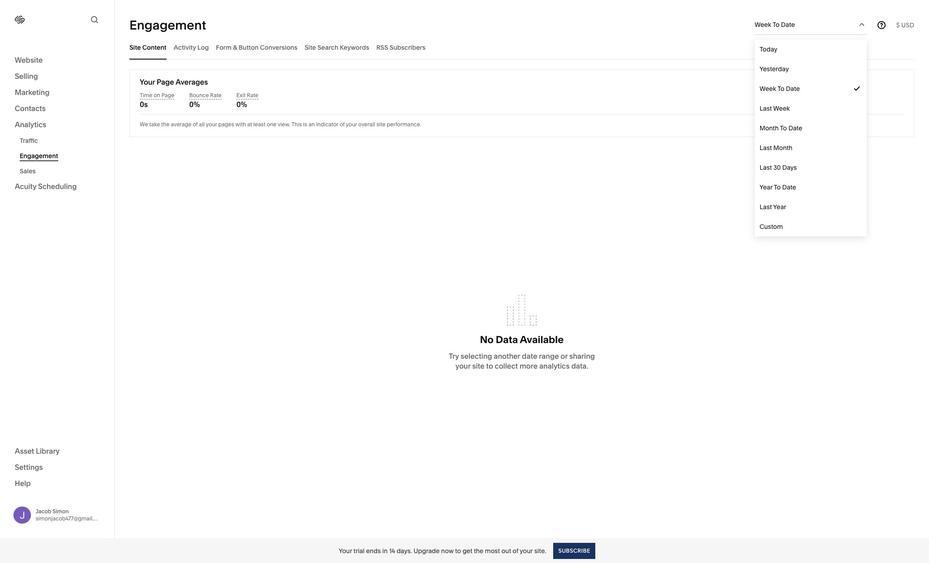 Task type: locate. For each thing, give the bounding box(es) containing it.
0% inside the bounce rate 0%
[[189, 100, 200, 109]]

0 horizontal spatial site
[[377, 121, 386, 128]]

indicator
[[316, 121, 339, 128]]

1 0% from the left
[[189, 100, 200, 109]]

to down the 30
[[775, 183, 782, 191]]

of right indicator
[[340, 121, 345, 128]]

0 vertical spatial week
[[755, 21, 772, 29]]

0 horizontal spatial your
[[140, 78, 155, 87]]

of left all
[[193, 121, 198, 128]]

2 last from the top
[[760, 144, 773, 152]]

1 horizontal spatial site
[[473, 362, 485, 371]]

to left get
[[456, 547, 462, 555]]

the right get
[[474, 547, 484, 555]]

site right overall
[[377, 121, 386, 128]]

rate inside the exit rate 0%
[[247, 92, 259, 99]]

$
[[897, 21, 901, 29]]

days
[[783, 164, 798, 172]]

0 horizontal spatial engagement
[[20, 152, 58, 160]]

1 horizontal spatial rate
[[247, 92, 259, 99]]

performance.
[[387, 121, 422, 128]]

0 vertical spatial to
[[487, 362, 494, 371]]

your left trial
[[339, 547, 352, 555]]

site
[[130, 43, 141, 51], [305, 43, 316, 51]]

last for last year
[[760, 203, 773, 211]]

0%
[[189, 100, 200, 109], [237, 100, 247, 109]]

1 horizontal spatial the
[[474, 547, 484, 555]]

subscribe button
[[554, 543, 596, 559]]

of
[[193, 121, 198, 128], [340, 121, 345, 128], [513, 547, 519, 555]]

1 horizontal spatial 0%
[[237, 100, 247, 109]]

site content button
[[130, 35, 167, 60]]

2 rate from the left
[[247, 92, 259, 99]]

acuity
[[15, 182, 36, 191]]

0 vertical spatial year
[[760, 183, 773, 191]]

0 vertical spatial week to date
[[755, 21, 796, 29]]

4 last from the top
[[760, 203, 773, 211]]

subscribers
[[390, 43, 426, 51]]

0 horizontal spatial the
[[161, 121, 170, 128]]

2 site from the left
[[305, 43, 316, 51]]

on
[[154, 92, 160, 99]]

date inside button
[[782, 21, 796, 29]]

last
[[760, 104, 773, 113], [760, 144, 773, 152], [760, 164, 773, 172], [760, 203, 773, 211]]

last up the month to date
[[760, 104, 773, 113]]

the
[[161, 121, 170, 128], [474, 547, 484, 555]]

2 0% from the left
[[237, 100, 247, 109]]

last month
[[760, 144, 793, 152]]

0 horizontal spatial rate
[[210, 92, 222, 99]]

contacts link
[[15, 104, 100, 114]]

selling link
[[15, 71, 100, 82]]

2 vertical spatial week
[[774, 104, 791, 113]]

page up on
[[157, 78, 174, 87]]

0 vertical spatial your
[[140, 78, 155, 87]]

your
[[206, 121, 217, 128], [346, 121, 357, 128], [456, 362, 471, 371], [520, 547, 533, 555]]

week to date button
[[755, 15, 868, 35]]

0 horizontal spatial of
[[193, 121, 198, 128]]

1 horizontal spatial year
[[774, 203, 787, 211]]

last for last 30 days
[[760, 164, 773, 172]]

year up last year
[[760, 183, 773, 191]]

0 vertical spatial month
[[760, 124, 779, 132]]

1 rate from the left
[[210, 92, 222, 99]]

tab list
[[130, 35, 915, 60]]

1 vertical spatial week to date
[[760, 85, 801, 93]]

most
[[485, 547, 500, 555]]

0% for bounce rate 0%
[[189, 100, 200, 109]]

3 last from the top
[[760, 164, 773, 172]]

engagement link
[[20, 148, 104, 164]]

year
[[760, 183, 773, 191], [774, 203, 787, 211]]

week to date
[[755, 21, 796, 29], [760, 85, 801, 93]]

site for site search keywords
[[305, 43, 316, 51]]

least
[[254, 121, 266, 128]]

data
[[496, 334, 518, 346]]

0% inside the exit rate 0%
[[237, 100, 247, 109]]

1 vertical spatial month
[[774, 144, 793, 152]]

your left "site."
[[520, 547, 533, 555]]

site inside try selecting another date range or sharing your site to collect more analytics data.
[[473, 362, 485, 371]]

button
[[239, 43, 259, 51]]

contacts
[[15, 104, 46, 113]]

conversions
[[260, 43, 298, 51]]

sharing
[[570, 352, 595, 361]]

site left 'content'
[[130, 43, 141, 51]]

rate right exit
[[247, 92, 259, 99]]

settings link
[[15, 463, 100, 473]]

to
[[487, 362, 494, 371], [456, 547, 462, 555]]

year down year to date
[[774, 203, 787, 211]]

usd
[[902, 21, 915, 29]]

this
[[292, 121, 302, 128]]

last up custom
[[760, 203, 773, 211]]

your down try
[[456, 362, 471, 371]]

&
[[233, 43, 237, 51]]

of right out
[[513, 547, 519, 555]]

week up today
[[755, 21, 772, 29]]

sales link
[[20, 164, 104, 179]]

last for last week
[[760, 104, 773, 113]]

to down selecting
[[487, 362, 494, 371]]

analytics
[[540, 362, 570, 371]]

week
[[755, 21, 772, 29], [760, 85, 777, 93], [774, 104, 791, 113]]

page
[[157, 78, 174, 87], [162, 92, 175, 99]]

site down selecting
[[473, 362, 485, 371]]

page right on
[[162, 92, 175, 99]]

we
[[140, 121, 148, 128]]

week to date inside button
[[755, 21, 796, 29]]

rate inside the bounce rate 0%
[[210, 92, 222, 99]]

1 horizontal spatial site
[[305, 43, 316, 51]]

week to date up last week
[[760, 85, 801, 93]]

log
[[198, 43, 209, 51]]

0 vertical spatial engagement
[[130, 17, 206, 33]]

overall
[[359, 121, 376, 128]]

marketing
[[15, 88, 50, 97]]

0 horizontal spatial 0%
[[189, 100, 200, 109]]

1 vertical spatial week
[[760, 85, 777, 93]]

rate
[[210, 92, 222, 99], [247, 92, 259, 99]]

last 30 days
[[760, 164, 798, 172]]

1 site from the left
[[130, 43, 141, 51]]

week to date up today
[[755, 21, 796, 29]]

upgrade
[[414, 547, 440, 555]]

month down last week
[[760, 124, 779, 132]]

the right take
[[161, 121, 170, 128]]

1 vertical spatial site
[[473, 362, 485, 371]]

0s
[[140, 100, 148, 109]]

1 vertical spatial your
[[339, 547, 352, 555]]

last left the 30
[[760, 164, 773, 172]]

1 horizontal spatial to
[[487, 362, 494, 371]]

0 horizontal spatial to
[[456, 547, 462, 555]]

to up last month
[[781, 124, 788, 132]]

1 vertical spatial page
[[162, 92, 175, 99]]

your
[[140, 78, 155, 87], [339, 547, 352, 555]]

to up today
[[773, 21, 780, 29]]

30
[[774, 164, 782, 172]]

engagement down traffic
[[20, 152, 58, 160]]

days.
[[397, 547, 412, 555]]

week up the month to date
[[774, 104, 791, 113]]

site left search
[[305, 43, 316, 51]]

engagement up 'content'
[[130, 17, 206, 33]]

library
[[36, 447, 60, 456]]

2 horizontal spatial of
[[513, 547, 519, 555]]

site
[[377, 121, 386, 128], [473, 362, 485, 371]]

month down the month to date
[[774, 144, 793, 152]]

your up time
[[140, 78, 155, 87]]

at
[[248, 121, 252, 128]]

we take the average of all your pages with at least one view. this is an indicator of your overall site performance.
[[140, 121, 422, 128]]

1 horizontal spatial your
[[339, 547, 352, 555]]

analytics link
[[15, 120, 100, 130]]

all
[[199, 121, 205, 128]]

or
[[561, 352, 568, 361]]

exit
[[237, 92, 246, 99]]

0% down exit
[[237, 100, 247, 109]]

form & button conversions
[[216, 43, 298, 51]]

week down yesterday
[[760, 85, 777, 93]]

today
[[760, 45, 778, 53]]

subscribe
[[559, 548, 591, 554]]

take
[[149, 121, 160, 128]]

try
[[449, 352, 459, 361]]

rate right the bounce
[[210, 92, 222, 99]]

site content
[[130, 43, 167, 51]]

0 vertical spatial site
[[377, 121, 386, 128]]

last up last 30 days
[[760, 144, 773, 152]]

form & button conversions button
[[216, 35, 298, 60]]

0% down the bounce
[[189, 100, 200, 109]]

0 horizontal spatial site
[[130, 43, 141, 51]]

analytics
[[15, 120, 46, 129]]

1 last from the top
[[760, 104, 773, 113]]

traffic link
[[20, 133, 104, 148]]

marketing link
[[15, 87, 100, 98]]



Task type: describe. For each thing, give the bounding box(es) containing it.
asset library link
[[15, 446, 100, 457]]

help
[[15, 479, 31, 488]]

1 horizontal spatial of
[[340, 121, 345, 128]]

traffic
[[20, 137, 38, 145]]

your page averages
[[140, 78, 208, 87]]

site for site content
[[130, 43, 141, 51]]

jacob simon simonjacob477@gmail.com
[[36, 508, 105, 522]]

your for your trial ends in 14 days. upgrade now to get the most out of your site.
[[339, 547, 352, 555]]

no
[[481, 334, 494, 346]]

your left overall
[[346, 121, 357, 128]]

page inside time on page 0s
[[162, 92, 175, 99]]

week inside button
[[755, 21, 772, 29]]

0 vertical spatial page
[[157, 78, 174, 87]]

website
[[15, 56, 43, 65]]

to inside try selecting another date range or sharing your site to collect more analytics data.
[[487, 362, 494, 371]]

jacob
[[36, 508, 51, 515]]

activity log
[[174, 43, 209, 51]]

search
[[318, 43, 339, 51]]

date
[[522, 352, 538, 361]]

with
[[236, 121, 246, 128]]

trial
[[354, 547, 365, 555]]

simon
[[53, 508, 69, 515]]

rss subscribers
[[377, 43, 426, 51]]

pages
[[219, 121, 234, 128]]

0 horizontal spatial year
[[760, 183, 773, 191]]

acuity scheduling link
[[15, 182, 100, 192]]

selecting
[[461, 352, 493, 361]]

in
[[383, 547, 388, 555]]

1 vertical spatial engagement
[[20, 152, 58, 160]]

out
[[502, 547, 512, 555]]

content
[[142, 43, 167, 51]]

no data available
[[481, 334, 564, 346]]

data.
[[572, 362, 589, 371]]

view.
[[278, 121, 291, 128]]

site.
[[535, 547, 547, 555]]

acuity scheduling
[[15, 182, 77, 191]]

try selecting another date range or sharing your site to collect more analytics data.
[[449, 352, 595, 371]]

exit rate 0%
[[237, 92, 259, 109]]

get
[[463, 547, 473, 555]]

asset
[[15, 447, 34, 456]]

asset library
[[15, 447, 60, 456]]

your trial ends in 14 days. upgrade now to get the most out of your site.
[[339, 547, 547, 555]]

more
[[520, 362, 538, 371]]

to up last week
[[778, 85, 785, 93]]

website link
[[15, 55, 100, 66]]

activity
[[174, 43, 196, 51]]

rss subscribers button
[[377, 35, 426, 60]]

activity log button
[[174, 35, 209, 60]]

month to date
[[760, 124, 803, 132]]

averages
[[176, 78, 208, 87]]

one
[[267, 121, 277, 128]]

1 vertical spatial to
[[456, 547, 462, 555]]

custom
[[760, 223, 784, 231]]

settings
[[15, 463, 43, 472]]

range
[[540, 352, 559, 361]]

an
[[309, 121, 315, 128]]

ends
[[366, 547, 381, 555]]

help link
[[15, 479, 31, 489]]

sales
[[20, 167, 36, 175]]

your for your page averages
[[140, 78, 155, 87]]

bounce rate 0%
[[189, 92, 222, 109]]

1 vertical spatial year
[[774, 203, 787, 211]]

to inside button
[[773, 21, 780, 29]]

simonjacob477@gmail.com
[[36, 516, 105, 522]]

0 vertical spatial the
[[161, 121, 170, 128]]

keywords
[[340, 43, 370, 51]]

your inside try selecting another date range or sharing your site to collect more analytics data.
[[456, 362, 471, 371]]

collect
[[495, 362, 518, 371]]

available
[[520, 334, 564, 346]]

your right all
[[206, 121, 217, 128]]

1 horizontal spatial engagement
[[130, 17, 206, 33]]

now
[[442, 547, 454, 555]]

0% for exit rate 0%
[[237, 100, 247, 109]]

1 vertical spatial the
[[474, 547, 484, 555]]

rate for bounce rate 0%
[[210, 92, 222, 99]]

14
[[389, 547, 395, 555]]

rate for exit rate 0%
[[247, 92, 259, 99]]

tab list containing site content
[[130, 35, 915, 60]]

rss
[[377, 43, 389, 51]]

last for last month
[[760, 144, 773, 152]]

$ usd
[[897, 21, 915, 29]]

time
[[140, 92, 153, 99]]

time on page 0s
[[140, 92, 175, 109]]

year to date
[[760, 183, 797, 191]]

scheduling
[[38, 182, 77, 191]]

yesterday
[[760, 65, 790, 73]]

last week
[[760, 104, 791, 113]]

site search keywords button
[[305, 35, 370, 60]]

site search keywords
[[305, 43, 370, 51]]

last year
[[760, 203, 787, 211]]

bounce
[[189, 92, 209, 99]]

another
[[494, 352, 521, 361]]



Task type: vqa. For each thing, say whether or not it's contained in the screenshot.
THE PREMIUM
no



